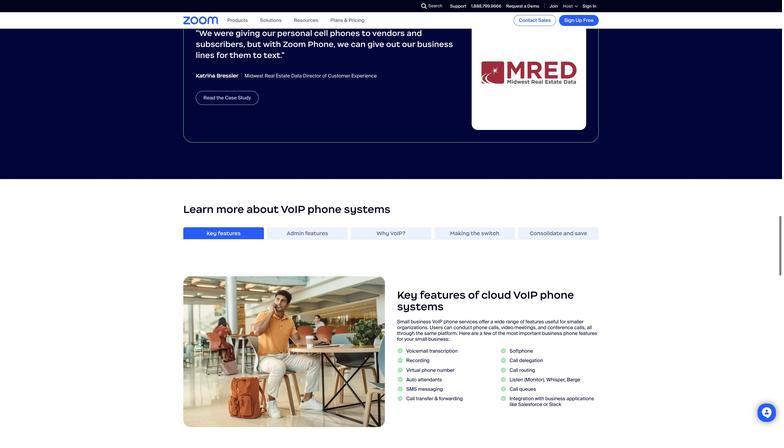 Task type: vqa. For each thing, say whether or not it's contained in the screenshot.
17 at the bottom right of the page
no



Task type: describe. For each thing, give the bounding box(es) containing it.
0 vertical spatial systems
[[344, 203, 391, 216]]

them
[[230, 50, 251, 60]]

the inside button
[[471, 230, 480, 237]]

and inside 'small business voip phone services offer a wide range of features useful for smaller organizations. users can conduct phone calls, video meetings, and conference calls, all through the same platform. here are a few of the most important business phone features for your small business:'
[[538, 325, 547, 331]]

range
[[506, 319, 519, 325]]

estate
[[276, 73, 290, 79]]

systems inside key features of cloud voip phone systems
[[397, 301, 444, 314]]

data
[[291, 73, 302, 79]]

switch
[[481, 230, 500, 237]]

were
[[214, 28, 234, 38]]

1 vertical spatial our
[[402, 39, 415, 49]]

call routing
[[510, 368, 535, 374]]

here
[[459, 331, 470, 337]]

key for key features
[[207, 230, 217, 237]]

smaller
[[567, 319, 584, 325]]

the left most
[[498, 331, 505, 337]]

small
[[397, 319, 410, 325]]

virtual
[[406, 368, 421, 374]]

midwest
[[245, 73, 264, 79]]

phone up admin features
[[308, 203, 342, 216]]

1 horizontal spatial to
[[362, 28, 371, 38]]

delegation
[[519, 358, 543, 365]]

0 horizontal spatial to
[[253, 50, 262, 60]]

request
[[506, 3, 523, 9]]

the inside testimonialcarouselitemblockproxy-0 element
[[217, 95, 224, 101]]

voicemail transcription
[[406, 349, 458, 355]]

consolidate
[[530, 230, 562, 237]]

phone down smaller
[[564, 331, 578, 337]]

more
[[216, 203, 244, 216]]

key features of cloud voip phone systems
[[397, 289, 574, 314]]

can for give
[[351, 39, 366, 49]]

business inside integration with business applications like salesforce or slack
[[545, 396, 566, 403]]

of inside testimonialcarouselitemblockproxy-0 element
[[322, 73, 327, 79]]

admin features
[[287, 230, 328, 237]]

meetings,
[[515, 325, 537, 331]]

integration
[[510, 396, 534, 403]]

but
[[247, 39, 261, 49]]

sign for sign in
[[583, 3, 592, 9]]

call transfer & forwarding
[[406, 396, 463, 403]]

sign for sign up free
[[564, 17, 575, 24]]

your
[[404, 337, 414, 343]]

small
[[415, 337, 427, 343]]

and inside button
[[564, 230, 574, 237]]

testimonialcarouselitemblockproxy-0 element
[[183, 3, 599, 143]]

plans & pricing
[[331, 17, 365, 24]]

zoom
[[283, 39, 306, 49]]

key features
[[207, 230, 241, 237]]

call queues
[[510, 387, 536, 393]]

voip inside 'small business voip phone services offer a wide range of features useful for smaller organizations. users can conduct phone calls, video meetings, and conference calls, all through the same platform. here are a few of the most important business phone features for your small business:'
[[432, 319, 442, 325]]

0 vertical spatial voip
[[281, 203, 305, 216]]

cloud
[[481, 289, 511, 302]]

plans & pricing link
[[331, 17, 365, 24]]

services
[[459, 319, 478, 325]]

like
[[510, 402, 517, 408]]

join
[[550, 3, 558, 9]]

demo
[[527, 3, 540, 9]]

support link
[[450, 3, 466, 9]]

phone right here
[[473, 325, 488, 331]]

call for call queues
[[510, 387, 518, 393]]

pricing
[[349, 17, 365, 24]]

business:
[[428, 337, 450, 343]]

useful
[[545, 319, 559, 325]]

listen
[[510, 377, 523, 384]]

key features button
[[183, 228, 264, 240]]

mred logo image
[[472, 16, 586, 130]]

softphone
[[510, 349, 533, 355]]

products button
[[227, 17, 248, 24]]

read the case study link
[[196, 91, 259, 105]]

routing
[[519, 368, 535, 374]]

vendors
[[372, 28, 405, 38]]

key for key features of cloud voip phone systems
[[397, 289, 418, 302]]

auto
[[406, 377, 417, 384]]

the left the same at the bottom right
[[416, 331, 423, 337]]

of right range
[[520, 319, 525, 325]]

features for key features of cloud voip phone systems
[[420, 289, 466, 302]]

business inside "we were giving our personal cell phones to vendors and subscribers, but with zoom phone, we can give out our business lines for them to text."
[[417, 39, 453, 49]]

voip inside key features of cloud voip phone systems
[[513, 289, 538, 302]]

listen (monitor), whisper, barge
[[510, 377, 580, 384]]

queues
[[519, 387, 536, 393]]

resources button
[[294, 17, 318, 24]]

phone up attendants
[[422, 368, 436, 374]]

give
[[368, 39, 384, 49]]

important
[[519, 331, 541, 337]]

0 horizontal spatial &
[[344, 17, 348, 24]]

phone,
[[308, 39, 336, 49]]

why voip? button
[[351, 228, 431, 240]]

forwarding
[[439, 396, 463, 403]]

or
[[544, 402, 548, 408]]

case
[[225, 95, 237, 101]]

2 horizontal spatial a
[[524, 3, 527, 9]]

why
[[377, 230, 389, 237]]

plans
[[331, 17, 343, 24]]

0 horizontal spatial our
[[262, 28, 275, 38]]

request a demo
[[506, 3, 540, 9]]

(monitor),
[[525, 377, 545, 384]]

contact sales link
[[514, 15, 556, 26]]

same
[[424, 331, 437, 337]]

platform.
[[438, 331, 458, 337]]

director
[[303, 73, 321, 79]]

most
[[507, 331, 518, 337]]

attendants
[[418, 377, 442, 384]]

1 horizontal spatial &
[[435, 396, 438, 403]]

read
[[204, 95, 215, 101]]



Task type: locate. For each thing, give the bounding box(es) containing it.
auto attendants
[[406, 377, 442, 384]]

with down 'queues'
[[535, 396, 544, 403]]

key inside key features of cloud voip phone systems
[[397, 289, 418, 302]]

few
[[484, 331, 491, 337]]

call for call routing
[[510, 368, 518, 374]]

our right out
[[402, 39, 415, 49]]

1 horizontal spatial voip
[[432, 319, 442, 325]]

number
[[437, 368, 455, 374]]

1 horizontal spatial can
[[444, 325, 452, 331]]

support
[[450, 3, 466, 9]]

call down listen
[[510, 387, 518, 393]]

products
[[227, 17, 248, 24]]

offer
[[479, 319, 489, 325]]

2 calls, from the left
[[574, 325, 586, 331]]

2 vertical spatial and
[[538, 325, 547, 331]]

0 vertical spatial to
[[362, 28, 371, 38]]

key inside button
[[207, 230, 217, 237]]

voip up the same at the bottom right
[[432, 319, 442, 325]]

conference
[[548, 325, 573, 331]]

1 vertical spatial sign
[[564, 17, 575, 24]]

messaging
[[418, 387, 443, 393]]

0 vertical spatial can
[[351, 39, 366, 49]]

1 vertical spatial a
[[491, 319, 493, 325]]

with
[[263, 39, 281, 49], [535, 396, 544, 403]]

the left "case"
[[217, 95, 224, 101]]

0 vertical spatial sign
[[583, 3, 592, 9]]

users
[[430, 325, 443, 331]]

0 vertical spatial and
[[407, 28, 422, 38]]

cell
[[314, 28, 328, 38]]

features for key features
[[218, 230, 241, 237]]

0 horizontal spatial can
[[351, 39, 366, 49]]

applications
[[567, 396, 594, 403]]

video
[[501, 325, 513, 331]]

2 vertical spatial for
[[397, 337, 403, 343]]

sign
[[583, 3, 592, 9], [564, 17, 575, 24]]

call for call delegation
[[510, 358, 518, 365]]

experience
[[351, 73, 377, 79]]

can right users
[[444, 325, 452, 331]]

for down 'subscribers,'
[[216, 50, 228, 60]]

in
[[593, 3, 596, 9]]

calls,
[[489, 325, 500, 331], [574, 325, 586, 331]]

host
[[563, 3, 573, 9]]

our down solutions popup button
[[262, 28, 275, 38]]

0 vertical spatial &
[[344, 17, 348, 24]]

of left cloud
[[468, 289, 479, 302]]

with inside integration with business applications like salesforce or slack
[[535, 396, 544, 403]]

features for admin features
[[305, 230, 328, 237]]

study
[[238, 95, 251, 101]]

calls, left video
[[489, 325, 500, 331]]

making
[[450, 230, 470, 237]]

systems up why on the bottom left of page
[[344, 203, 391, 216]]

phone up useful
[[540, 289, 574, 302]]

integration with business applications like salesforce or slack
[[510, 396, 594, 408]]

and right vendors
[[407, 28, 422, 38]]

giving
[[236, 28, 260, 38]]

voip
[[281, 203, 305, 216], [513, 289, 538, 302], [432, 319, 442, 325]]

1 horizontal spatial and
[[538, 325, 547, 331]]

consolidate and save
[[530, 230, 587, 237]]

the
[[217, 95, 224, 101], [471, 230, 480, 237], [416, 331, 423, 337], [498, 331, 505, 337]]

the left switch
[[471, 230, 480, 237]]

search image
[[421, 3, 427, 9], [421, 3, 427, 9]]

1 vertical spatial voip
[[513, 289, 538, 302]]

1 vertical spatial systems
[[397, 301, 444, 314]]

can inside "we were giving our personal cell phones to vendors and subscribers, but with zoom phone, we can give out our business lines for them to text."
[[351, 39, 366, 49]]

barge
[[567, 377, 580, 384]]

call up listen
[[510, 368, 518, 374]]

1 vertical spatial for
[[560, 319, 566, 325]]

save
[[575, 230, 587, 237]]

1 vertical spatial and
[[564, 230, 574, 237]]

"we
[[196, 28, 212, 38]]

sign left up
[[564, 17, 575, 24]]

to down 'but'
[[253, 50, 262, 60]]

wide
[[494, 319, 505, 325]]

personal
[[277, 28, 312, 38]]

call delegation
[[510, 358, 543, 365]]

with inside "we were giving our personal cell phones to vendors and subscribers, but with zoom phone, we can give out our business lines for them to text."
[[263, 39, 281, 49]]

&
[[344, 17, 348, 24], [435, 396, 438, 403]]

out
[[386, 39, 400, 49]]

real
[[265, 73, 275, 79]]

a right offer
[[491, 319, 493, 325]]

2 vertical spatial voip
[[432, 319, 442, 325]]

transfer
[[416, 396, 433, 403]]

features
[[218, 230, 241, 237], [305, 230, 328, 237], [420, 289, 466, 302], [526, 319, 544, 325], [579, 331, 597, 337]]

2 vertical spatial a
[[480, 331, 483, 337]]

1 horizontal spatial calls,
[[574, 325, 586, 331]]

can for conduct
[[444, 325, 452, 331]]

& right the plans
[[344, 17, 348, 24]]

0 vertical spatial our
[[262, 28, 275, 38]]

1 vertical spatial &
[[435, 396, 438, 403]]

to up give
[[362, 28, 371, 38]]

about
[[247, 203, 279, 216]]

our
[[262, 28, 275, 38], [402, 39, 415, 49]]

phone inside key features of cloud voip phone systems
[[540, 289, 574, 302]]

learn more about voip phone systems
[[183, 203, 391, 216]]

2 horizontal spatial and
[[564, 230, 574, 237]]

sms messaging
[[406, 387, 443, 393]]

katrina
[[196, 72, 215, 79]]

1 horizontal spatial with
[[535, 396, 544, 403]]

0 horizontal spatial systems
[[344, 203, 391, 216]]

zoom logo image
[[183, 17, 218, 24]]

None search field
[[399, 1, 423, 11]]

slack
[[549, 402, 561, 408]]

1.888.799.9666
[[471, 3, 501, 9]]

midwest real estate data director of customer experience
[[245, 73, 377, 79]]

admin
[[287, 230, 304, 237]]

phone
[[308, 203, 342, 216], [540, 289, 574, 302], [444, 319, 458, 325], [473, 325, 488, 331], [564, 331, 578, 337], [422, 368, 436, 374]]

0 horizontal spatial calls,
[[489, 325, 500, 331]]

small business voip phone services offer a wide range of features useful for smaller organizations. users can conduct phone calls, video meetings, and conference calls, all through the same platform. here are a few of the most important business phone features for your small business:
[[397, 319, 597, 343]]

sign in
[[583, 3, 596, 9]]

voip up 'admin'
[[281, 203, 305, 216]]

1 horizontal spatial for
[[397, 337, 403, 343]]

search
[[428, 3, 442, 9]]

1 horizontal spatial sign
[[583, 3, 592, 9]]

sms
[[406, 387, 417, 393]]

0 horizontal spatial with
[[263, 39, 281, 49]]

1 horizontal spatial our
[[402, 39, 415, 49]]

1 vertical spatial to
[[253, 50, 262, 60]]

phone up platform.
[[444, 319, 458, 325]]

1 horizontal spatial key
[[397, 289, 418, 302]]

to
[[362, 28, 371, 38], [253, 50, 262, 60]]

a right are
[[480, 331, 483, 337]]

key down learn on the left
[[207, 230, 217, 237]]

customer
[[328, 73, 350, 79]]

voip right cloud
[[513, 289, 538, 302]]

of right "director"
[[322, 73, 327, 79]]

& down messaging
[[435, 396, 438, 403]]

for right useful
[[560, 319, 566, 325]]

0 horizontal spatial sign
[[564, 17, 575, 24]]

why voip?
[[377, 230, 405, 237]]

text."
[[264, 50, 285, 60]]

0 vertical spatial for
[[216, 50, 228, 60]]

key up small at the bottom right
[[397, 289, 418, 302]]

can inside 'small business voip phone services offer a wide range of features useful for smaller organizations. users can conduct phone calls, video meetings, and conference calls, all through the same platform. here are a few of the most important business phone features for your small business:'
[[444, 325, 452, 331]]

1 vertical spatial key
[[397, 289, 418, 302]]

with up 'text."'
[[263, 39, 281, 49]]

0 vertical spatial key
[[207, 230, 217, 237]]

admin features button
[[267, 228, 348, 240]]

features inside button
[[305, 230, 328, 237]]

and left 'save'
[[564, 230, 574, 237]]

1 calls, from the left
[[489, 325, 500, 331]]

organizations.
[[397, 325, 429, 331]]

1 vertical spatial with
[[535, 396, 544, 403]]

host button
[[563, 3, 578, 9]]

1 vertical spatial can
[[444, 325, 452, 331]]

2 horizontal spatial voip
[[513, 289, 538, 302]]

making the switch
[[450, 230, 500, 237]]

and inside "we were giving our personal cell phones to vendors and subscribers, but with zoom phone, we can give out our business lines for them to text."
[[407, 28, 422, 38]]

call for call transfer & forwarding
[[406, 396, 415, 403]]

of right the few
[[493, 331, 497, 337]]

voip?
[[390, 230, 405, 237]]

consolidate and save button
[[518, 228, 599, 240]]

features inside button
[[218, 230, 241, 237]]

0 horizontal spatial for
[[216, 50, 228, 60]]

of inside key features of cloud voip phone systems
[[468, 289, 479, 302]]

call down 'softphone'
[[510, 358, 518, 365]]

can right we
[[351, 39, 366, 49]]

a left demo
[[524, 3, 527, 9]]

sign left in
[[583, 3, 592, 9]]

2 horizontal spatial for
[[560, 319, 566, 325]]

1 horizontal spatial a
[[491, 319, 493, 325]]

and right meetings,
[[538, 325, 547, 331]]

0 horizontal spatial key
[[207, 230, 217, 237]]

sign up free link
[[559, 15, 599, 26]]

calls, left all
[[574, 325, 586, 331]]

0 horizontal spatial and
[[407, 28, 422, 38]]

features inside key features of cloud voip phone systems
[[420, 289, 466, 302]]

"we were giving our personal cell phones to vendors and subscribers, but with zoom phone, we can give out our business lines for them to text."
[[196, 28, 453, 60]]

all
[[587, 325, 592, 331]]

systems up organizations.
[[397, 301, 444, 314]]

recording
[[406, 358, 430, 365]]

solutions
[[260, 17, 282, 24]]

0 horizontal spatial a
[[480, 331, 483, 337]]

sign up free
[[564, 17, 594, 24]]

whisper,
[[547, 377, 566, 384]]

key features of cloud voip phone systems image
[[183, 277, 385, 428]]

0 vertical spatial a
[[524, 3, 527, 9]]

transcription
[[429, 349, 458, 355]]

1 horizontal spatial systems
[[397, 301, 444, 314]]

for inside "we were giving our personal cell phones to vendors and subscribers, but with zoom phone, we can give out our business lines for them to text."
[[216, 50, 228, 60]]

for left your on the bottom of the page
[[397, 337, 403, 343]]

0 vertical spatial with
[[263, 39, 281, 49]]

contact
[[519, 17, 537, 24]]

read the case study
[[204, 95, 251, 101]]

sales
[[538, 17, 551, 24]]

salesforce
[[518, 402, 542, 408]]

call down sms
[[406, 396, 415, 403]]

tabs tab list
[[183, 228, 599, 240]]

0 horizontal spatial voip
[[281, 203, 305, 216]]



